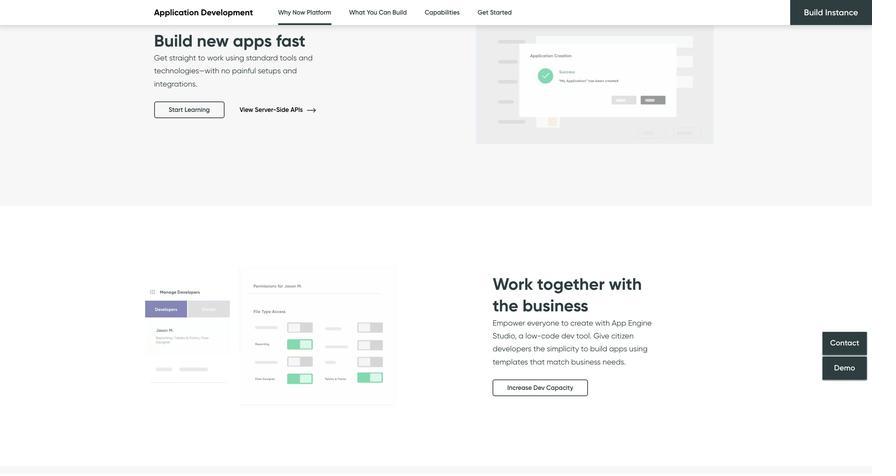 Task type: describe. For each thing, give the bounding box(es) containing it.
view server-side apis
[[240, 106, 304, 114]]

empower
[[493, 319, 525, 328]]

capabilities
[[425, 9, 460, 16]]

1 vertical spatial with
[[595, 319, 610, 328]]

increase dev capacity link
[[493, 380, 588, 397]]

view server-side apis link
[[240, 106, 326, 114]]

platform
[[307, 9, 331, 16]]

work
[[493, 274, 533, 295]]

demo
[[834, 364, 855, 373]]

started
[[490, 9, 512, 16]]

build new apps fast get straight to work using standard tools and technologies—with no painful setups and integrations.
[[154, 30, 313, 88]]

get inside build new apps fast get straight to work using standard tools and technologies—with no painful setups and integrations.
[[154, 53, 167, 62]]

now
[[292, 9, 305, 16]]

build
[[590, 345, 607, 354]]

start learning
[[169, 106, 210, 114]]

0 vertical spatial business
[[522, 296, 588, 316]]

0 vertical spatial with
[[609, 274, 642, 295]]

apis
[[291, 106, 303, 114]]

why now platform
[[278, 9, 331, 16]]

can
[[379, 9, 391, 16]]

tools
[[280, 53, 297, 62]]

give
[[594, 332, 609, 341]]

create
[[570, 319, 593, 328]]

using inside build new apps fast get straight to work using standard tools and technologies—with no painful setups and integrations.
[[226, 53, 244, 62]]

build instance link
[[790, 0, 872, 25]]

application
[[154, 7, 199, 18]]

1 vertical spatial and
[[283, 66, 297, 75]]

painful
[[232, 66, 256, 75]]

1 horizontal spatial the
[[533, 345, 545, 354]]

no
[[221, 66, 230, 75]]

1 vertical spatial to
[[561, 319, 568, 328]]

application development
[[154, 7, 253, 18]]

dev
[[561, 332, 574, 341]]

studio,
[[493, 332, 517, 341]]

side
[[276, 106, 289, 114]]

app
[[612, 319, 626, 328]]

a
[[519, 332, 524, 341]]

build instance
[[804, 7, 858, 17]]

why
[[278, 9, 291, 16]]

start learning link
[[154, 102, 224, 118]]

contact link
[[823, 332, 867, 355]]

why now platform link
[[278, 0, 331, 27]]

get started link
[[478, 0, 512, 25]]

capacity
[[546, 385, 573, 392]]

development
[[201, 7, 253, 18]]

using inside "work together with the business empower everyone to create with app engine studio, a low‑code dev tool. give citizen developers the simplicity to build apps using templates that match business needs."
[[629, 345, 648, 354]]

fast
[[276, 30, 305, 51]]

what you can build link
[[349, 0, 407, 25]]

templates
[[493, 358, 528, 367]]

demo link
[[823, 357, 867, 380]]

everyone
[[527, 319, 559, 328]]



Task type: vqa. For each thing, say whether or not it's contained in the screenshot.
with to the bottom
yes



Task type: locate. For each thing, give the bounding box(es) containing it.
build
[[804, 7, 823, 17], [392, 9, 407, 16], [154, 30, 193, 51]]

low‑code
[[525, 332, 559, 341]]

get left straight
[[154, 53, 167, 62]]

0 horizontal spatial apps
[[233, 30, 272, 51]]

get left started
[[478, 9, 488, 16]]

0 vertical spatial the
[[493, 296, 518, 316]]

increase
[[507, 385, 532, 392]]

you
[[367, 9, 377, 16]]

to down tool.
[[581, 345, 588, 354]]

0 horizontal spatial using
[[226, 53, 244, 62]]

straight
[[169, 53, 196, 62]]

integrations.
[[154, 79, 197, 88]]

standard
[[246, 53, 278, 62]]

1 horizontal spatial using
[[629, 345, 648, 354]]

0 vertical spatial to
[[198, 53, 205, 62]]

citizen
[[611, 332, 634, 341]]

work together with the business empower everyone to create with app engine studio, a low‑code dev tool. give citizen developers the simplicity to build apps using templates that match business needs.
[[493, 274, 652, 367]]

match
[[547, 358, 569, 367]]

build right can
[[392, 9, 407, 16]]

and right "tools"
[[299, 53, 313, 62]]

new
[[197, 30, 229, 51]]

needs.
[[603, 358, 626, 367]]

to
[[198, 53, 205, 62], [561, 319, 568, 328], [581, 345, 588, 354]]

0 vertical spatial and
[[299, 53, 313, 62]]

the
[[493, 296, 518, 316], [533, 345, 545, 354]]

1 vertical spatial get
[[154, 53, 167, 62]]

apps inside build new apps fast get straight to work using standard tools and technologies—with no painful setups and integrations.
[[233, 30, 272, 51]]

view
[[240, 106, 253, 114]]

instance
[[825, 7, 858, 17]]

0 vertical spatial get
[[478, 9, 488, 16]]

work
[[207, 53, 224, 62]]

0 vertical spatial using
[[226, 53, 244, 62]]

1 horizontal spatial get
[[478, 9, 488, 16]]

business
[[522, 296, 588, 316], [571, 358, 601, 367]]

engine
[[628, 319, 652, 328]]

0 horizontal spatial and
[[283, 66, 297, 75]]

build for new
[[154, 30, 193, 51]]

apps inside "work together with the business empower everyone to create with app engine studio, a low‑code dev tool. give citizen developers the simplicity to build apps using templates that match business needs."
[[609, 345, 627, 354]]

dev
[[533, 385, 545, 392]]

the up empower
[[493, 296, 518, 316]]

1 vertical spatial business
[[571, 358, 601, 367]]

to inside build new apps fast get straight to work using standard tools and technologies—with no painful setups and integrations.
[[198, 53, 205, 62]]

1 horizontal spatial to
[[561, 319, 568, 328]]

together
[[537, 274, 605, 295]]

manage permissions to engage code-free builders image
[[140, 206, 401, 467]]

to up dev on the bottom
[[561, 319, 568, 328]]

simplicity
[[547, 345, 579, 354]]

build inside build new apps fast get straight to work using standard tools and technologies—with no painful setups and integrations.
[[154, 30, 193, 51]]

and down "tools"
[[283, 66, 297, 75]]

capabilities link
[[425, 0, 460, 25]]

with
[[609, 274, 642, 295], [595, 319, 610, 328]]

business down build
[[571, 358, 601, 367]]

0 vertical spatial apps
[[233, 30, 272, 51]]

get started
[[478, 9, 512, 16]]

2 vertical spatial to
[[581, 345, 588, 354]]

2 horizontal spatial to
[[581, 345, 588, 354]]

get inside get started link
[[478, 9, 488, 16]]

build for instance
[[804, 7, 823, 17]]

contact
[[830, 339, 859, 348]]

developers
[[493, 345, 531, 354]]

what you can build
[[349, 9, 407, 16]]

learning
[[185, 106, 210, 114]]

start
[[169, 106, 183, 114]]

using down 'citizen'
[[629, 345, 648, 354]]

build left instance
[[804, 7, 823, 17]]

using
[[226, 53, 244, 62], [629, 345, 648, 354]]

1 vertical spatial apps
[[609, 345, 627, 354]]

and
[[299, 53, 313, 62], [283, 66, 297, 75]]

1 horizontal spatial apps
[[609, 345, 627, 354]]

build up straight
[[154, 30, 193, 51]]

setups
[[258, 66, 281, 75]]

the up that
[[533, 345, 545, 354]]

0 horizontal spatial to
[[198, 53, 205, 62]]

using up painful
[[226, 53, 244, 62]]

1 vertical spatial using
[[629, 345, 648, 354]]

1 horizontal spatial build
[[392, 9, 407, 16]]

quickly create new applications image
[[464, 0, 725, 206]]

server-
[[255, 106, 276, 114]]

apps
[[233, 30, 272, 51], [609, 345, 627, 354]]

0 horizontal spatial the
[[493, 296, 518, 316]]

what
[[349, 9, 365, 16]]

that
[[530, 358, 545, 367]]

1 horizontal spatial and
[[299, 53, 313, 62]]

0 horizontal spatial build
[[154, 30, 193, 51]]

technologies—with
[[154, 66, 219, 75]]

to left work
[[198, 53, 205, 62]]

apps up needs.
[[609, 345, 627, 354]]

get
[[478, 9, 488, 16], [154, 53, 167, 62]]

increase dev capacity
[[507, 385, 573, 392]]

apps up standard
[[233, 30, 272, 51]]

0 horizontal spatial get
[[154, 53, 167, 62]]

tool.
[[576, 332, 592, 341]]

1 vertical spatial the
[[533, 345, 545, 354]]

business up "everyone"
[[522, 296, 588, 316]]

2 horizontal spatial build
[[804, 7, 823, 17]]



